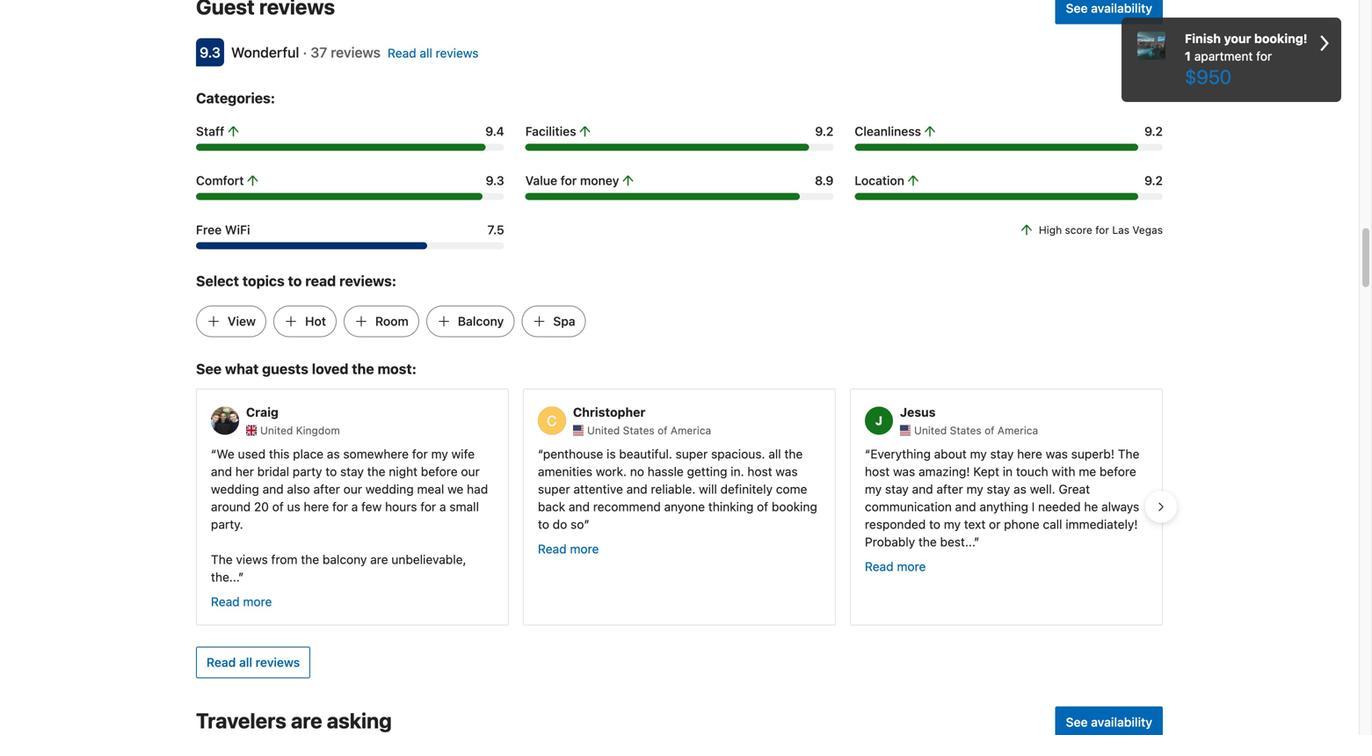 Task type: vqa. For each thing, say whether or not it's contained in the screenshot.


Task type: locate. For each thing, give the bounding box(es) containing it.
read down probably
[[865, 559, 894, 574]]

to left the do
[[538, 517, 550, 532]]

1 horizontal spatial wedding
[[366, 482, 414, 496]]

0 vertical spatial more
[[570, 542, 599, 556]]

of down 'definitely'
[[757, 499, 769, 514]]

united
[[260, 424, 293, 437], [587, 424, 620, 437], [915, 424, 947, 437]]

super up back
[[538, 482, 570, 496]]

0 horizontal spatial before
[[421, 464, 458, 479]]

of up the kept at the bottom right
[[985, 424, 995, 437]]

facilities 9.2 meter
[[526, 144, 834, 151]]

more for we used this place as somewhere for my wife and her bridal party to stay the night before our wedding and also after our wedding meal we had around 20 of us here for a few hours for a small party. the views from the balcony are unbelievable, the...
[[243, 594, 272, 609]]

2 horizontal spatial "
[[865, 447, 871, 461]]

about
[[935, 447, 967, 461]]

high score for las vegas
[[1039, 224, 1164, 236]]

0 horizontal spatial united states of america
[[587, 424, 712, 437]]

1 horizontal spatial the
[[1119, 447, 1140, 461]]

free wifi 7.5 meter
[[196, 242, 505, 249]]

read more down probably
[[865, 559, 926, 574]]

or
[[990, 517, 1001, 532]]

" for i
[[975, 535, 980, 549]]

unbelievable,
[[392, 552, 467, 567]]

1 horizontal spatial reviews
[[331, 44, 381, 61]]

travelers
[[196, 708, 287, 733]]

read more button down the...
[[211, 593, 272, 611]]

united states of america image
[[901, 425, 911, 436]]

0 vertical spatial availability
[[1092, 1, 1153, 15]]

the left the best... at the bottom of page
[[919, 535, 937, 549]]

of up beautiful.
[[658, 424, 668, 437]]

9.3 up review categories element
[[200, 44, 221, 61]]

1 vertical spatial here
[[304, 499, 329, 514]]

are right balcony on the left bottom of page
[[370, 552, 388, 567]]

2 vertical spatial "
[[238, 570, 244, 584]]

used
[[238, 447, 266, 461]]

0 horizontal spatial "
[[211, 447, 217, 461]]

1 horizontal spatial a
[[440, 499, 446, 514]]

" right the do
[[584, 517, 590, 532]]

amazing!
[[919, 464, 971, 479]]

from
[[271, 552, 298, 567]]

1 vertical spatial super
[[538, 482, 570, 496]]

0 vertical spatial see
[[1066, 1, 1088, 15]]

" inside " everything about my stay here was superb! the host was amazing! kept in touch with me before my stay and after my stay as well. great communication and anything i needed he always responded to my text or phone call immediately! probably the best...
[[865, 447, 871, 461]]

1 horizontal spatial united
[[587, 424, 620, 437]]

0 horizontal spatial here
[[304, 499, 329, 514]]

here
[[1018, 447, 1043, 461], [304, 499, 329, 514]]

as
[[327, 447, 340, 461], [1014, 482, 1027, 496]]

j
[[876, 414, 883, 428]]

0 vertical spatial read all reviews
[[388, 46, 479, 60]]

few
[[362, 499, 382, 514]]

1 horizontal spatial "
[[538, 447, 543, 461]]

1 vertical spatial all
[[769, 447, 782, 461]]

our up "had"
[[461, 464, 480, 479]]

1 horizontal spatial all
[[420, 46, 433, 60]]

" for 20
[[238, 570, 244, 584]]

read more for " penthouse is beautiful. super spacious. all the amenities work. no hassle getting in. host was super attentive and reliable. will definitely come back and recommend anyone thinking of booking to do so
[[538, 542, 599, 556]]

value
[[526, 173, 558, 188]]

1 vertical spatial our
[[344, 482, 362, 496]]

1 before from the left
[[421, 464, 458, 479]]

2 vertical spatial read more
[[211, 594, 272, 609]]

0 vertical spatial 9.3
[[200, 44, 221, 61]]

1 horizontal spatial united states of america
[[915, 424, 1039, 437]]

states for my
[[950, 424, 982, 437]]

and down we
[[211, 464, 232, 479]]

1 horizontal spatial before
[[1100, 464, 1137, 479]]

attentive
[[574, 482, 623, 496]]

2 see availability button from the top
[[1056, 707, 1164, 735]]

read all reviews
[[388, 46, 479, 60], [207, 655, 300, 670]]

in
[[1003, 464, 1013, 479]]

hours
[[385, 499, 417, 514]]

1 vertical spatial "
[[975, 535, 980, 549]]

37
[[311, 44, 327, 61]]

room
[[376, 314, 409, 328]]

super up getting
[[676, 447, 708, 461]]

rated wonderful element
[[231, 44, 299, 61]]

my up the best... at the bottom of page
[[944, 517, 961, 532]]

0 horizontal spatial the
[[211, 552, 233, 567]]

1 horizontal spatial our
[[461, 464, 480, 479]]

1 " from the left
[[211, 447, 217, 461]]

0 horizontal spatial are
[[291, 708, 322, 733]]

states up beautiful.
[[623, 424, 655, 437]]

united for about
[[915, 424, 947, 437]]

1 after from the left
[[314, 482, 340, 496]]

work.
[[596, 464, 627, 479]]

1 vertical spatial see availability button
[[1056, 707, 1164, 735]]

2 vertical spatial see
[[1066, 715, 1088, 729]]

1 horizontal spatial read all reviews
[[388, 46, 479, 60]]

0 horizontal spatial wedding
[[211, 482, 259, 496]]

before inside " everything about my stay here was superb! the host was amazing! kept in touch with me before my stay and after my stay as well. great communication and anything i needed he always responded to my text or phone call immediately! probably the best...
[[1100, 464, 1137, 479]]

" penthouse is beautiful. super spacious. all the amenities work. no hassle getting in. host was super attentive and reliable. will definitely come back and recommend anyone thinking of booking to do so
[[538, 447, 818, 532]]

0 horizontal spatial 9.3
[[200, 44, 221, 61]]

1 vertical spatial the
[[211, 552, 233, 567]]

staff 9.4 meter
[[196, 144, 505, 151]]

was down the everything
[[894, 464, 916, 479]]

we
[[448, 482, 464, 496]]

read more down the...
[[211, 594, 272, 609]]

2 see availability from the top
[[1066, 715, 1153, 729]]

united down jesus
[[915, 424, 947, 437]]

0 vertical spatial super
[[676, 447, 708, 461]]

0 horizontal spatial read more
[[211, 594, 272, 609]]

read down the do
[[538, 542, 567, 556]]

view
[[228, 314, 256, 328]]

read for " everything about my stay here was superb! the host was amazing! kept in touch with me before my stay and after my stay as well. great communication and anything i needed he always responded to my text or phone call immediately! probably the best...
[[865, 559, 894, 574]]

1 horizontal spatial read more button
[[538, 540, 599, 558]]

1 horizontal spatial 9.3
[[486, 173, 505, 188]]

1 horizontal spatial are
[[370, 552, 388, 567]]

superb!
[[1072, 447, 1115, 461]]

2 states from the left
[[950, 424, 982, 437]]

1 horizontal spatial host
[[865, 464, 890, 479]]

the right superb!
[[1119, 447, 1140, 461]]

free wifi
[[196, 222, 250, 237]]

2 horizontal spatial read more button
[[865, 558, 926, 576]]

to right the party
[[326, 464, 337, 479]]

" inside " we used this place as somewhere for my wife and her bridal party to stay the night before our wedding and also after our wedding meal we had around 20 of us here for a few hours for a small party. the views from the balcony are unbelievable, the...
[[211, 447, 217, 461]]

1 horizontal spatial here
[[1018, 447, 1043, 461]]

as right place
[[327, 447, 340, 461]]

0 horizontal spatial a
[[352, 499, 358, 514]]

as inside " everything about my stay here was superb! the host was amazing! kept in touch with me before my stay and after my stay as well. great communication and anything i needed he always responded to my text or phone call immediately! probably the best...
[[1014, 482, 1027, 496]]

"
[[584, 517, 590, 532], [975, 535, 980, 549], [238, 570, 244, 584]]

2 after from the left
[[937, 482, 964, 496]]

place
[[293, 447, 324, 461]]

see
[[1066, 1, 1088, 15], [196, 360, 222, 377], [1066, 715, 1088, 729]]

1 vertical spatial as
[[1014, 482, 1027, 496]]

more down so
[[570, 542, 599, 556]]

0 horizontal spatial was
[[776, 464, 798, 479]]

2 horizontal spatial united
[[915, 424, 947, 437]]

was
[[1046, 447, 1069, 461], [776, 464, 798, 479], [894, 464, 916, 479]]

comfort 9.3 meter
[[196, 193, 505, 200]]

" up communication
[[865, 447, 871, 461]]

was inside "" penthouse is beautiful. super spacious. all the amenities work. no hassle getting in. host was super attentive and reliable. will definitely come back and recommend anyone thinking of booking to do so"
[[776, 464, 798, 479]]

see availability button
[[1056, 0, 1164, 24], [1056, 707, 1164, 735]]

1 vertical spatial availability
[[1092, 715, 1153, 729]]

united down christopher
[[587, 424, 620, 437]]

2 united from the left
[[587, 424, 620, 437]]

1 see availability from the top
[[1066, 1, 1153, 15]]

read up 'travelers'
[[207, 655, 236, 670]]

" up amenities
[[538, 447, 543, 461]]

somewhere
[[343, 447, 409, 461]]

before right me
[[1100, 464, 1137, 479]]

united down craig
[[260, 424, 293, 437]]

are left asking in the bottom of the page
[[291, 708, 322, 733]]

phone
[[1005, 517, 1040, 532]]

0 horizontal spatial united
[[260, 424, 293, 437]]

a left few
[[352, 499, 358, 514]]

for down meal
[[421, 499, 436, 514]]

wedding up around
[[211, 482, 259, 496]]

0 horizontal spatial all
[[239, 655, 252, 670]]

united states of america
[[587, 424, 712, 437], [915, 424, 1039, 437]]

to
[[288, 272, 302, 289], [326, 464, 337, 479], [538, 517, 550, 532], [930, 517, 941, 532]]

host down the everything
[[865, 464, 890, 479]]

2 availability from the top
[[1092, 715, 1153, 729]]

america for stay
[[998, 424, 1039, 437]]

2 horizontal spatial more
[[897, 559, 926, 574]]

after down amazing!
[[937, 482, 964, 496]]

spa
[[553, 314, 576, 328]]

united states of america up beautiful.
[[587, 424, 712, 437]]

9.4
[[486, 124, 505, 138]]

read more
[[538, 542, 599, 556], [865, 559, 926, 574], [211, 594, 272, 609]]

to left read
[[288, 272, 302, 289]]

see availability for first see availability button from the top of the page
[[1066, 1, 1153, 15]]

see what guests loved the most:
[[196, 360, 417, 377]]

read
[[388, 46, 417, 60], [538, 542, 567, 556], [865, 559, 894, 574], [211, 594, 240, 609], [207, 655, 236, 670]]

" down views
[[238, 570, 244, 584]]

back
[[538, 499, 566, 514]]

" inside "" penthouse is beautiful. super spacious. all the amenities work. no hassle getting in. host was super attentive and reliable. will definitely come back and recommend anyone thinking of booking to do so"
[[538, 447, 543, 461]]

$950
[[1186, 65, 1232, 88]]

booking
[[772, 499, 818, 514]]

2 america from the left
[[998, 424, 1039, 437]]

see availability for 2nd see availability button from the top of the page
[[1066, 715, 1153, 729]]

9.3
[[200, 44, 221, 61], [486, 173, 505, 188]]

2 horizontal spatial read more
[[865, 559, 926, 574]]

1 vertical spatial read all reviews
[[207, 655, 300, 670]]

the up the...
[[211, 552, 233, 567]]

0 vertical spatial are
[[370, 552, 388, 567]]

0 horizontal spatial after
[[314, 482, 340, 496]]

wonderful · 37 reviews
[[231, 44, 381, 61]]

also
[[287, 482, 310, 496]]

for up the "night"
[[412, 447, 428, 461]]

2 " from the left
[[538, 447, 543, 461]]

2 vertical spatial more
[[243, 594, 272, 609]]

0 horizontal spatial america
[[671, 424, 712, 437]]

for down booking!
[[1257, 49, 1273, 63]]

read more button down the do
[[538, 540, 599, 558]]

are
[[370, 552, 388, 567], [291, 708, 322, 733]]

host up 'definitely'
[[748, 464, 773, 479]]

2 horizontal spatial all
[[769, 447, 782, 461]]

0 vertical spatial "
[[584, 517, 590, 532]]

read more down the do
[[538, 542, 599, 556]]

america up 'in'
[[998, 424, 1039, 437]]

" for to
[[584, 517, 590, 532]]

party
[[293, 464, 322, 479]]

1 vertical spatial are
[[291, 708, 322, 733]]

read more button for " we used this place as somewhere for my wife and her bridal party to stay the night before our wedding and also after our wedding meal we had around 20 of us here for a few hours for a small party. the views from the balcony are unbelievable, the...
[[211, 593, 272, 611]]

this is a carousel with rotating slides. it displays featured reviews of the property. use the next and previous buttons to navigate. region
[[182, 382, 1178, 633]]

before up meal
[[421, 464, 458, 479]]

1 united states of america from the left
[[587, 424, 712, 437]]

2 horizontal spatial "
[[975, 535, 980, 549]]

my
[[431, 447, 448, 461], [971, 447, 987, 461], [865, 482, 882, 496], [967, 482, 984, 496], [944, 517, 961, 532]]

our
[[461, 464, 480, 479], [344, 482, 362, 496]]

0 horizontal spatial states
[[623, 424, 655, 437]]

8.9
[[815, 173, 834, 188]]

1 horizontal spatial "
[[584, 517, 590, 532]]

the right from
[[301, 552, 319, 567]]

night
[[389, 464, 418, 479]]

for left las
[[1096, 224, 1110, 236]]

kept
[[974, 464, 1000, 479]]

0 horizontal spatial host
[[748, 464, 773, 479]]

2 united states of america from the left
[[915, 424, 1039, 437]]

beautiful.
[[619, 447, 673, 461]]

so
[[571, 517, 584, 532]]

0 vertical spatial see availability
[[1066, 1, 1153, 15]]

is
[[607, 447, 616, 461]]

" left used
[[211, 447, 217, 461]]

las
[[1113, 224, 1130, 236]]

of left us
[[272, 499, 284, 514]]

0 horizontal spatial reviews
[[256, 655, 300, 670]]

a down meal
[[440, 499, 446, 514]]

0 horizontal spatial our
[[344, 482, 362, 496]]

to up the best... at the bottom of page
[[930, 517, 941, 532]]

see for 2nd see availability button from the top of the page
[[1066, 715, 1088, 729]]

read right 37 at the top of page
[[388, 46, 417, 60]]

1 vertical spatial read more
[[865, 559, 926, 574]]

1 host from the left
[[748, 464, 773, 479]]

read for " penthouse is beautiful. super spacious. all the amenities work. no hassle getting in. host was super attentive and reliable. will definitely come back and recommend anyone thinking of booking to do so
[[538, 542, 567, 556]]

" down text
[[975, 535, 980, 549]]

high
[[1039, 224, 1063, 236]]

united for used
[[260, 424, 293, 437]]

was up the come
[[776, 464, 798, 479]]

1 horizontal spatial america
[[998, 424, 1039, 437]]

0 vertical spatial read more
[[538, 542, 599, 556]]

1 states from the left
[[623, 424, 655, 437]]

location 9.2 meter
[[855, 193, 1164, 200]]

2 wedding from the left
[[366, 482, 414, 496]]

my left wife
[[431, 447, 448, 461]]

1 horizontal spatial read more
[[538, 542, 599, 556]]

united states of america up 'about'
[[915, 424, 1039, 437]]

more down views
[[243, 594, 272, 609]]

read
[[305, 272, 336, 289]]

1 united from the left
[[260, 424, 293, 437]]

after
[[314, 482, 340, 496], [937, 482, 964, 496]]

1 horizontal spatial as
[[1014, 482, 1027, 496]]

0 vertical spatial here
[[1018, 447, 1043, 461]]

our up few
[[344, 482, 362, 496]]

after down the party
[[314, 482, 340, 496]]

wonderful
[[231, 44, 299, 61]]

1 vertical spatial see availability
[[1066, 715, 1153, 729]]

more for penthouse is beautiful. super spacious. all the amenities work. no hassle getting in. host was super attentive and reliable. will definitely come back and recommend anyone thinking of booking to do so
[[570, 542, 599, 556]]

stay down 'somewhere'
[[340, 464, 364, 479]]

0 horizontal spatial "
[[238, 570, 244, 584]]

1 horizontal spatial states
[[950, 424, 982, 437]]

3 united from the left
[[915, 424, 947, 437]]

0 horizontal spatial more
[[243, 594, 272, 609]]

read down the...
[[211, 594, 240, 609]]

the up the come
[[785, 447, 803, 461]]

2 vertical spatial all
[[239, 655, 252, 670]]

was up with at the right bottom
[[1046, 447, 1069, 461]]

review categories element
[[196, 87, 275, 108]]

1 america from the left
[[671, 424, 712, 437]]

as down touch on the bottom of page
[[1014, 482, 1027, 496]]

staff
[[196, 124, 224, 138]]

wedding up hours
[[366, 482, 414, 496]]

1 vertical spatial more
[[897, 559, 926, 574]]

1 horizontal spatial after
[[937, 482, 964, 496]]

here right us
[[304, 499, 329, 514]]

guests
[[262, 360, 309, 377]]

more down probably
[[897, 559, 926, 574]]

1 horizontal spatial more
[[570, 542, 599, 556]]

jesus
[[901, 405, 936, 420]]

read more button down probably
[[865, 558, 926, 576]]

spacious.
[[712, 447, 766, 461]]

9.3 left the "value"
[[486, 173, 505, 188]]

0 vertical spatial the
[[1119, 447, 1140, 461]]

"
[[211, 447, 217, 461], [538, 447, 543, 461], [865, 447, 871, 461]]

2 host from the left
[[865, 464, 890, 479]]

2 a from the left
[[440, 499, 446, 514]]

3 " from the left
[[865, 447, 871, 461]]

wifi
[[225, 222, 250, 237]]

host
[[748, 464, 773, 479], [865, 464, 890, 479]]

probably
[[865, 535, 916, 549]]

here up touch on the bottom of page
[[1018, 447, 1043, 461]]

meal
[[417, 482, 444, 496]]

and up communication
[[913, 482, 934, 496]]

0 vertical spatial see availability button
[[1056, 0, 1164, 24]]

0 horizontal spatial read all reviews
[[207, 655, 300, 670]]

all
[[420, 46, 433, 60], [769, 447, 782, 461], [239, 655, 252, 670]]

states up 'about'
[[950, 424, 982, 437]]

read more for " we used this place as somewhere for my wife and her bridal party to stay the night before our wedding and also after our wedding meal we had around 20 of us here for a few hours for a small party. the views from the balcony are unbelievable, the...
[[211, 594, 272, 609]]

0 vertical spatial as
[[327, 447, 340, 461]]

america up getting
[[671, 424, 712, 437]]

0 horizontal spatial as
[[327, 447, 340, 461]]

2 before from the left
[[1100, 464, 1137, 479]]

" for " we used this place as somewhere for my wife and her bridal party to stay the night before our wedding and also after our wedding meal we had around 20 of us here for a few hours for a small party. the views from the balcony are unbelievable, the...
[[211, 447, 217, 461]]

0 horizontal spatial read more button
[[211, 593, 272, 611]]



Task type: describe. For each thing, give the bounding box(es) containing it.
united states of america for my
[[915, 424, 1039, 437]]

always
[[1102, 499, 1140, 514]]

and up text
[[956, 499, 977, 514]]

definitely
[[721, 482, 773, 496]]

the inside " we used this place as somewhere for my wife and her bridal party to stay the night before our wedding and also after our wedding meal we had around 20 of us here for a few hours for a small party. the views from the balcony are unbelievable, the...
[[211, 552, 233, 567]]

for right the "value"
[[561, 173, 577, 188]]

select topics to read reviews:
[[196, 272, 397, 289]]

my up communication
[[865, 482, 882, 496]]

we
[[217, 447, 235, 461]]

1 a from the left
[[352, 499, 358, 514]]

for inside the finish your booking! 1 apartment for $950
[[1257, 49, 1273, 63]]

topics
[[243, 272, 285, 289]]

her
[[236, 464, 254, 479]]

great
[[1059, 482, 1091, 496]]

scored 9.3 element
[[196, 38, 224, 66]]

finish
[[1186, 31, 1222, 46]]

·
[[303, 44, 307, 61]]

9.2 for facilities
[[816, 124, 834, 138]]

value for money 8.9 meter
[[526, 193, 834, 200]]

0 horizontal spatial super
[[538, 482, 570, 496]]

text
[[965, 517, 986, 532]]

for left few
[[332, 499, 348, 514]]

1 vertical spatial see
[[196, 360, 222, 377]]

this
[[269, 447, 290, 461]]

touch
[[1017, 464, 1049, 479]]

more for everything about my stay here was superb! the host was amazing! kept in touch with me before my stay and after my stay as well. great communication and anything i needed he always responded to my text or phone call immediately! probably the best...
[[897, 559, 926, 574]]

select
[[196, 272, 239, 289]]

stay up 'in'
[[991, 447, 1014, 461]]

hassle
[[648, 464, 684, 479]]

1 wedding from the left
[[211, 482, 259, 496]]

" for " everything about my stay here was superb! the host was amazing! kept in touch with me before my stay and after my stay as well. great communication and anything i needed he always responded to my text or phone call immediately! probably the best...
[[865, 447, 871, 461]]

cleanliness
[[855, 124, 922, 138]]

" everything about my stay here was superb! the host was amazing! kept in touch with me before my stay and after my stay as well. great communication and anything i needed he always responded to my text or phone call immediately! probably the best...
[[865, 447, 1140, 549]]

hot
[[305, 314, 326, 328]]

facilities
[[526, 124, 577, 138]]

views
[[236, 552, 268, 567]]

money
[[580, 173, 620, 188]]

my up the kept at the bottom right
[[971, 447, 987, 461]]

around
[[211, 499, 251, 514]]

stay inside " we used this place as somewhere for my wife and her bridal party to stay the night before our wedding and also after our wedding meal we had around 20 of us here for a few hours for a small party. the views from the balcony are unbelievable, the...
[[340, 464, 364, 479]]

read inside read all reviews "button"
[[207, 655, 236, 670]]

2 horizontal spatial was
[[1046, 447, 1069, 461]]

what
[[225, 360, 259, 377]]

recommend
[[593, 499, 661, 514]]

no
[[630, 464, 645, 479]]

amenities
[[538, 464, 593, 479]]

bridal
[[257, 464, 289, 479]]

well.
[[1030, 482, 1056, 496]]

united states of america for beautiful.
[[587, 424, 712, 437]]

" we used this place as somewhere for my wife and her bridal party to stay the night before our wedding and also after our wedding meal we had around 20 of us here for a few hours for a small party. the views from the balcony are unbelievable, the...
[[211, 447, 488, 584]]

call
[[1043, 517, 1063, 532]]

host inside "" penthouse is beautiful. super spacious. all the amenities work. no hassle getting in. host was super attentive and reliable. will definitely come back and recommend anyone thinking of booking to do so"
[[748, 464, 773, 479]]

best...
[[941, 535, 975, 549]]

small
[[450, 499, 479, 514]]

had
[[467, 482, 488, 496]]

stay up communication
[[886, 482, 909, 496]]

in.
[[731, 464, 745, 479]]

rightchevron image
[[1321, 30, 1330, 56]]

read more for " everything about my stay here was superb! the host was amazing! kept in touch with me before my stay and after my stay as well. great communication and anything i needed he always responded to my text or phone call immediately! probably the best...
[[865, 559, 926, 574]]

the inside " everything about my stay here was superb! the host was amazing! kept in touch with me before my stay and after my stay as well. great communication and anything i needed he always responded to my text or phone call immediately! probably the best...
[[919, 535, 937, 549]]

craig
[[246, 405, 279, 420]]

immediately!
[[1066, 517, 1139, 532]]

to inside "" penthouse is beautiful. super spacious. all the amenities work. no hassle getting in. host was super attentive and reliable. will definitely come back and recommend anyone thinking of booking to do so"
[[538, 517, 550, 532]]

1 availability from the top
[[1092, 1, 1153, 15]]

thinking
[[709, 499, 754, 514]]

here inside " everything about my stay here was superb! the host was amazing! kept in touch with me before my stay and after my stay as well. great communication and anything i needed he always responded to my text or phone call immediately! probably the best...
[[1018, 447, 1043, 461]]

asking
[[327, 708, 392, 733]]

read more button for " penthouse is beautiful. super spacious. all the amenities work. no hassle getting in. host was super attentive and reliable. will definitely come back and recommend anyone thinking of booking to do so
[[538, 540, 599, 558]]

read all reviews button
[[196, 647, 311, 678]]

with
[[1052, 464, 1076, 479]]

1 horizontal spatial super
[[676, 447, 708, 461]]

finish your booking! 1 apartment for $950
[[1186, 31, 1308, 88]]

and up so
[[569, 499, 590, 514]]

balcony
[[458, 314, 504, 328]]

1 see availability button from the top
[[1056, 0, 1164, 24]]

my down the kept at the bottom right
[[967, 482, 984, 496]]

stay up anything
[[987, 482, 1011, 496]]

after inside " we used this place as somewhere for my wife and her bridal party to stay the night before our wedding and also after our wedding meal we had around 20 of us here for a few hours for a small party. the views from the balcony are unbelievable, the...
[[314, 482, 340, 496]]

and down the no
[[627, 482, 648, 496]]

will
[[699, 482, 718, 496]]

9.2 for cleanliness
[[1145, 124, 1164, 138]]

all inside "" penthouse is beautiful. super spacious. all the amenities work. no hassle getting in. host was super attentive and reliable. will definitely come back and recommend anyone thinking of booking to do so"
[[769, 447, 782, 461]]

here inside " we used this place as somewhere for my wife and her bridal party to stay the night before our wedding and also after our wedding meal we had around 20 of us here for a few hours for a small party. the views from the balcony are unbelievable, the...
[[304, 499, 329, 514]]

travelers are asking
[[196, 708, 392, 733]]

i
[[1032, 499, 1035, 514]]

and down "bridal"
[[263, 482, 284, 496]]

responded
[[865, 517, 926, 532]]

1 vertical spatial 9.3
[[486, 173, 505, 188]]

" for " penthouse is beautiful. super spacious. all the amenities work. no hassle getting in. host was super attentive and reliable. will definitely come back and recommend anyone thinking of booking to do so
[[538, 447, 543, 461]]

before inside " we used this place as somewhere for my wife and her bridal party to stay the night before our wedding and also after our wedding meal we had around 20 of us here for a few hours for a small party. the views from the balcony are unbelievable, the...
[[421, 464, 458, 479]]

20
[[254, 499, 269, 514]]

united states of america image
[[573, 425, 584, 436]]

kingdom
[[296, 424, 340, 437]]

the inside " everything about my stay here was superb! the host was amazing! kept in touch with me before my stay and after my stay as well. great communication and anything i needed he always responded to my text or phone call immediately! probably the best...
[[1119, 447, 1140, 461]]

0 vertical spatial all
[[420, 46, 433, 60]]

reviews:
[[340, 272, 397, 289]]

read more button for " everything about my stay here was superb! the host was amazing! kept in touch with me before my stay and after my stay as well. great communication and anything i needed he always responded to my text or phone call immediately! probably the best...
[[865, 558, 926, 576]]

reviews inside "button"
[[256, 655, 300, 670]]

categories:
[[196, 90, 275, 106]]

of inside "" penthouse is beautiful. super spacious. all the amenities work. no hassle getting in. host was super attentive and reliable. will definitely come back and recommend anyone thinking of booking to do so"
[[757, 499, 769, 514]]

states for beautiful.
[[623, 424, 655, 437]]

penthouse
[[543, 447, 604, 461]]

value for money
[[526, 173, 620, 188]]

to inside " we used this place as somewhere for my wife and her bridal party to stay the night before our wedding and also after our wedding meal we had around 20 of us here for a few hours for a small party. the views from the balcony are unbelievable, the...
[[326, 464, 337, 479]]

wife
[[452, 447, 475, 461]]

most:
[[378, 360, 417, 377]]

the down 'somewhere'
[[367, 464, 386, 479]]

cleanliness 9.2 meter
[[855, 144, 1164, 151]]

united kingdom
[[260, 424, 340, 437]]

anyone
[[665, 499, 705, 514]]

9.2 for location
[[1145, 173, 1164, 188]]

host inside " everything about my stay here was superb! the host was amazing! kept in touch with me before my stay and after my stay as well. great communication and anything i needed he always responded to my text or phone call immediately! probably the best...
[[865, 464, 890, 479]]

he
[[1085, 499, 1099, 514]]

to inside " everything about my stay here was superb! the host was amazing! kept in touch with me before my stay and after my stay as well. great communication and anything i needed he always responded to my text or phone call immediately! probably the best...
[[930, 517, 941, 532]]

after inside " everything about my stay here was superb! the host was amazing! kept in touch with me before my stay and after my stay as well. great communication and anything i needed he always responded to my text or phone call immediately! probably the best...
[[937, 482, 964, 496]]

my inside " we used this place as somewhere for my wife and her bridal party to stay the night before our wedding and also after our wedding meal we had around 20 of us here for a few hours for a small party. the views from the balcony are unbelievable, the...
[[431, 447, 448, 461]]

are inside " we used this place as somewhere for my wife and her bridal party to stay the night before our wedding and also after our wedding meal we had around 20 of us here for a few hours for a small party. the views from the balcony are unbelievable, the...
[[370, 552, 388, 567]]

america for super
[[671, 424, 712, 437]]

the right the loved
[[352, 360, 374, 377]]

of inside " we used this place as somewhere for my wife and her bridal party to stay the night before our wedding and also after our wedding meal we had around 20 of us here for a few hours for a small party. the views from the balcony are unbelievable, the...
[[272, 499, 284, 514]]

1
[[1186, 49, 1192, 63]]

1 horizontal spatial was
[[894, 464, 916, 479]]

0 vertical spatial our
[[461, 464, 480, 479]]

as inside " we used this place as somewhere for my wife and her bridal party to stay the night before our wedding and also after our wedding meal we had around 20 of us here for a few hours for a small party. the views from the balcony are unbelievable, the...
[[327, 447, 340, 461]]

needed
[[1039, 499, 1081, 514]]

united for is
[[587, 424, 620, 437]]

all inside "button"
[[239, 655, 252, 670]]

7.5
[[488, 222, 505, 237]]

vegas
[[1133, 224, 1164, 236]]

read all reviews inside "button"
[[207, 655, 300, 670]]

loved
[[312, 360, 349, 377]]

read for " we used this place as somewhere for my wife and her bridal party to stay the night before our wedding and also after our wedding meal we had around 20 of us here for a few hours for a small party. the views from the balcony are unbelievable, the...
[[211, 594, 240, 609]]

anything
[[980, 499, 1029, 514]]

do
[[553, 517, 568, 532]]

come
[[776, 482, 808, 496]]

location
[[855, 173, 905, 188]]

the inside "" penthouse is beautiful. super spacious. all the amenities work. no hassle getting in. host was super attentive and reliable. will definitely come back and recommend anyone thinking of booking to do so"
[[785, 447, 803, 461]]

2 horizontal spatial reviews
[[436, 46, 479, 60]]

getting
[[687, 464, 728, 479]]

comfort
[[196, 173, 244, 188]]

free
[[196, 222, 222, 237]]

guest reviews element
[[196, 0, 1049, 21]]

see for first see availability button from the top of the page
[[1066, 1, 1088, 15]]

united kingdom image
[[246, 425, 257, 436]]



